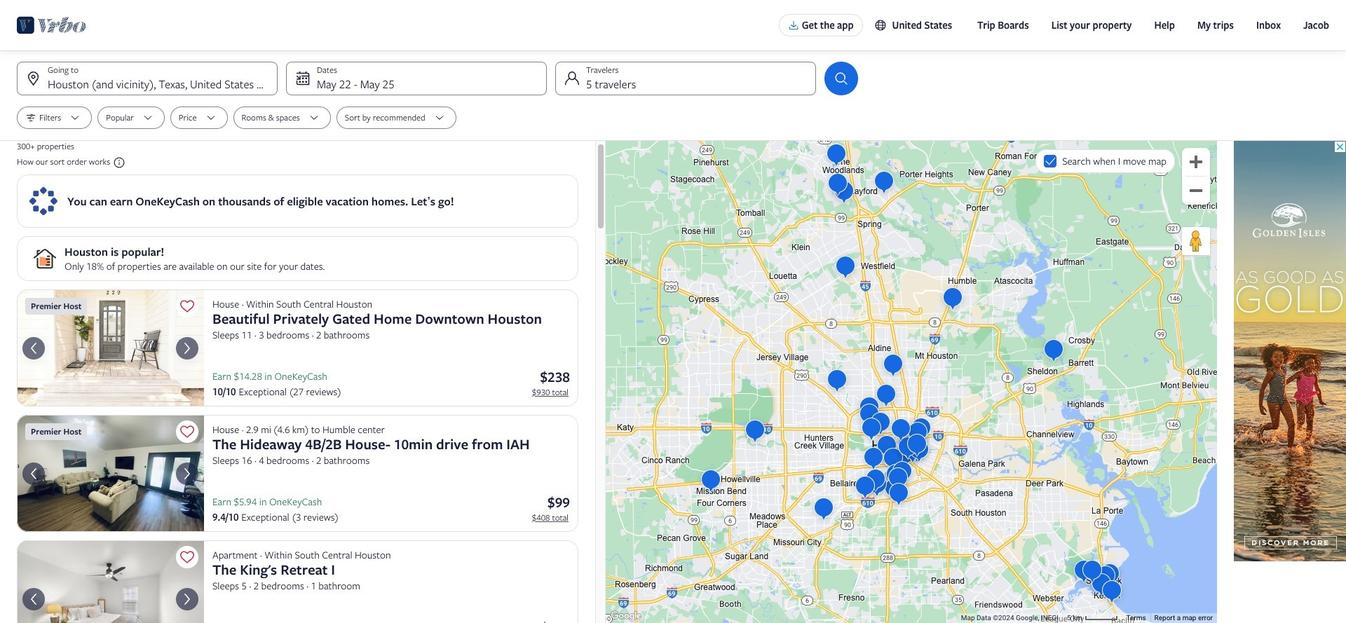 Task type: locate. For each thing, give the bounding box(es) containing it.
image of the king's retreat i image
[[17, 541, 204, 624]]

living area image
[[17, 415, 204, 532]]

one key blue tier image
[[28, 186, 59, 217]]

small image
[[110, 156, 126, 169]]

map region
[[606, 141, 1218, 624]]

show next image for the hideaway 4b/2b house- 10min drive from iah image
[[179, 465, 196, 482]]

exterior detail image
[[17, 290, 204, 407]]

google image
[[609, 609, 643, 624]]

show previous image for the hideaway 4b/2b house- 10min drive from iah image
[[25, 465, 42, 482]]



Task type: vqa. For each thing, say whether or not it's contained in the screenshot.
Nightly price's price
no



Task type: describe. For each thing, give the bounding box(es) containing it.
show next image for the king's retreat i image
[[179, 591, 196, 608]]

small image
[[874, 19, 887, 32]]

vrbo logo image
[[17, 14, 86, 36]]

search image
[[833, 70, 850, 87]]

show next image for beautiful privately gated home downtown houston image
[[179, 340, 196, 357]]

download the app button image
[[788, 20, 799, 31]]

show previous image for beautiful privately gated home downtown houston image
[[25, 340, 42, 357]]

show previous image for the king's retreat i image
[[25, 591, 42, 608]]



